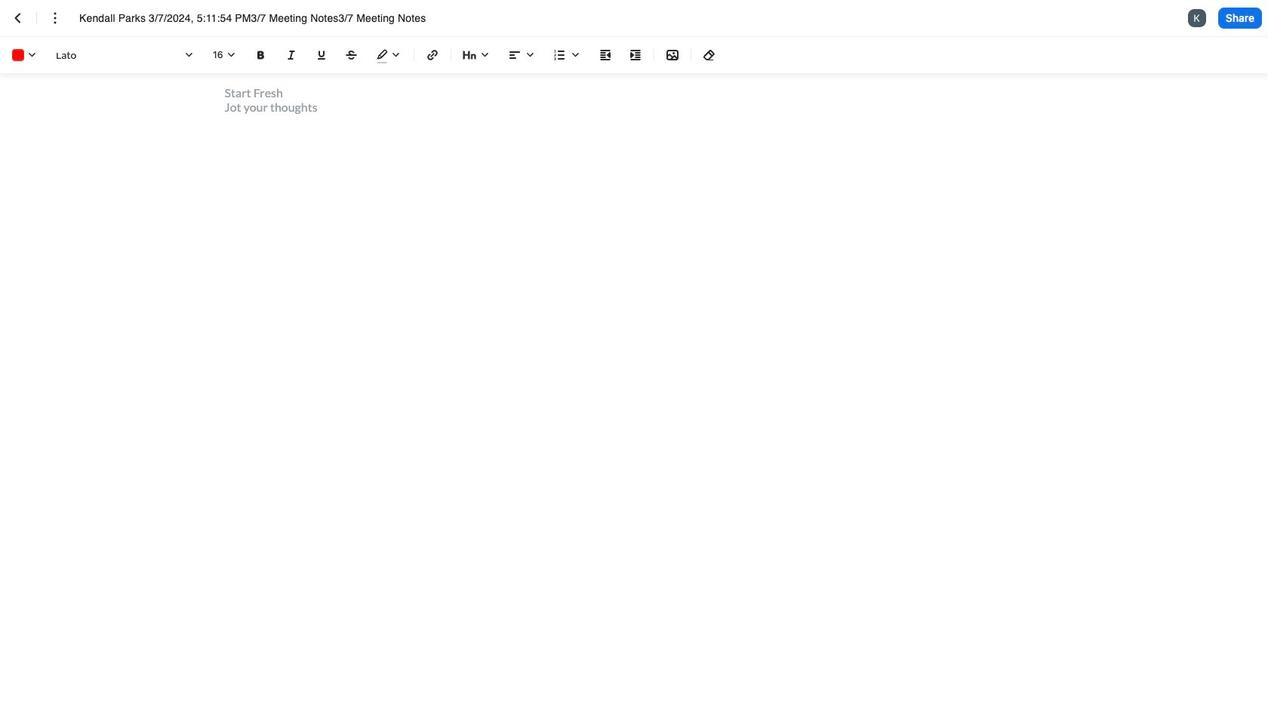 Task type: describe. For each thing, give the bounding box(es) containing it.
kendall parks image
[[1188, 9, 1206, 27]]

bold image
[[252, 46, 270, 64]]

insert image image
[[664, 46, 682, 64]]

more image
[[46, 9, 64, 27]]

increase indent image
[[627, 46, 645, 64]]



Task type: vqa. For each thing, say whether or not it's contained in the screenshot.
the topmost right image
no



Task type: locate. For each thing, give the bounding box(es) containing it.
all notes image
[[9, 9, 27, 27]]

strikethrough image
[[343, 46, 361, 64]]

link image
[[424, 46, 442, 64]]

underline image
[[313, 46, 331, 64]]

italic image
[[282, 46, 301, 64]]

None text field
[[79, 11, 454, 26]]

clear style image
[[701, 46, 719, 64]]

decrease indent image
[[597, 46, 615, 64]]



